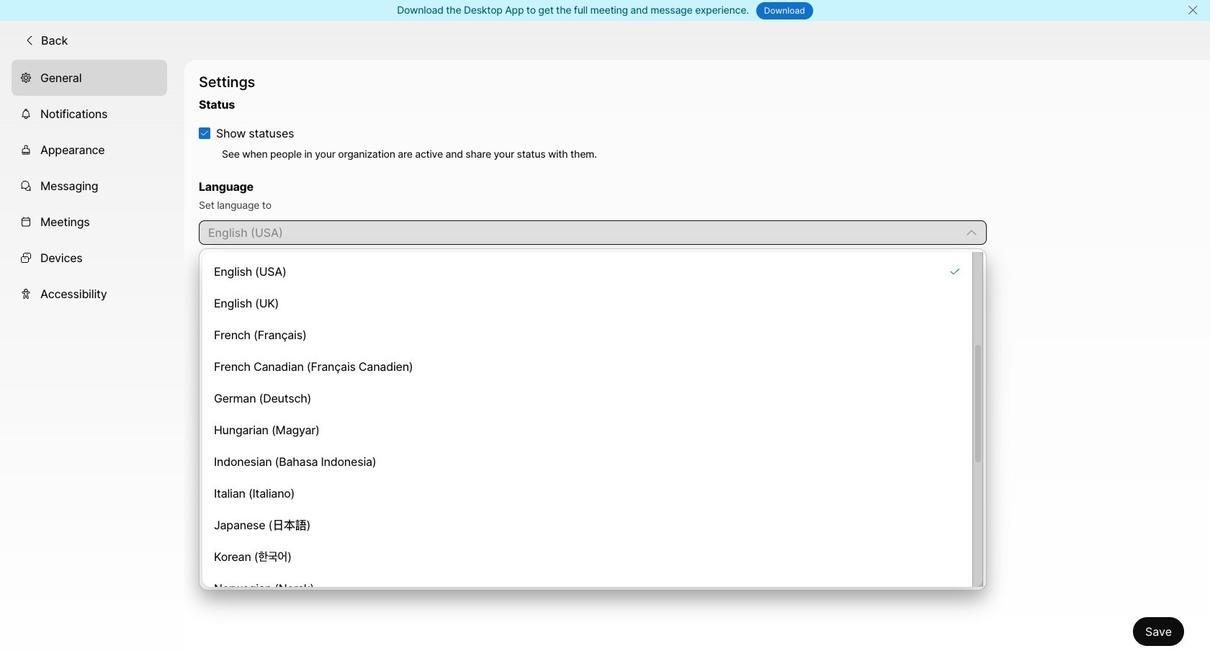 Task type: vqa. For each thing, say whether or not it's contained in the screenshot.
Settings navigation
yes



Task type: describe. For each thing, give the bounding box(es) containing it.
appearance tab
[[12, 132, 167, 168]]

meetings tab
[[12, 204, 167, 240]]

messaging tab
[[12, 168, 167, 204]]

accessibility tab
[[12, 276, 167, 312]]

devices tab
[[12, 240, 167, 276]]

general tab
[[12, 60, 167, 96]]



Task type: locate. For each thing, give the bounding box(es) containing it.
settings navigation
[[0, 60, 184, 669]]

cancel_16 image
[[1187, 4, 1199, 16]]

list box
[[202, 252, 984, 603]]

notifications tab
[[12, 96, 167, 132]]

option
[[205, 257, 970, 286]]



